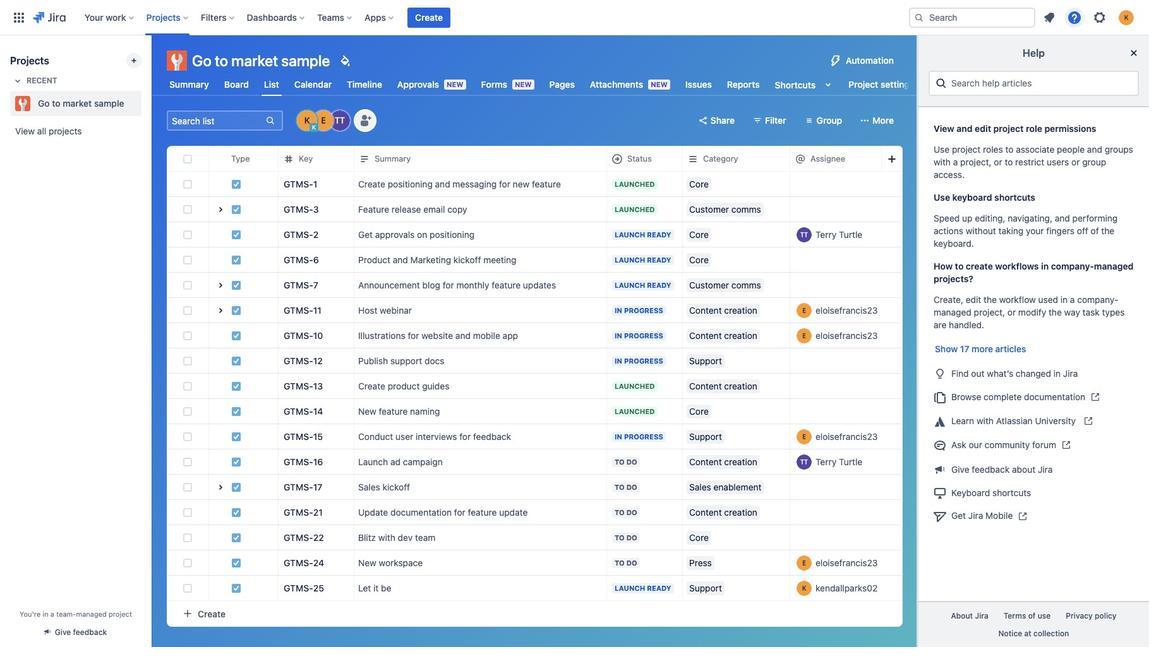 Task type: locate. For each thing, give the bounding box(es) containing it.
project, up handled.
[[974, 307, 1005, 318]]

documentation up 'university'
[[1024, 392, 1086, 403]]

in right changed
[[1054, 369, 1061, 379]]

use inside use project roles to associate people and groups with a project, or to restrict users or group access.
[[934, 144, 950, 155]]

1 terry from the top
[[816, 229, 837, 240]]

gtms- inside gtms-24 link
[[284, 558, 313, 568]]

shortcuts up navigating,
[[995, 192, 1036, 203]]

gtms- up gtms-16
[[284, 431, 313, 442]]

get jira mobile
[[952, 511, 1013, 522]]

positioning up feature release email copy
[[388, 179, 433, 189]]

with up access. on the top of the page
[[934, 157, 951, 167]]

progress for interviews
[[624, 433, 663, 441]]

1 horizontal spatial view
[[934, 123, 955, 134]]

in inside how to create workflows in company-managed projects?
[[1041, 261, 1049, 272]]

2 open image from the top
[[213, 278, 228, 293]]

content creation for for
[[689, 507, 758, 518]]

0 vertical spatial kickoff
[[454, 254, 481, 265]]

new
[[513, 179, 530, 189]]

comms for announcement blog for monthly feature updates
[[732, 280, 761, 290]]

gtms- down gtms-7
[[284, 305, 313, 316]]

1 vertical spatial with
[[977, 416, 994, 426]]

content for for
[[689, 507, 722, 518]]

core element
[[687, 177, 711, 191], [687, 228, 711, 242], [687, 253, 711, 267], [687, 405, 711, 419], [687, 531, 711, 545]]

gtms- up gtms-21
[[284, 482, 313, 493]]

eloisefrancis23 for host webinar
[[816, 305, 878, 316]]

2 core from the top
[[689, 229, 709, 240]]

for right interviews
[[460, 431, 471, 442]]

2 vertical spatial support
[[689, 583, 722, 594]]

1 launch ready from the top
[[615, 230, 672, 239]]

gtms-
[[284, 179, 313, 189], [284, 204, 313, 215], [284, 229, 313, 240], [284, 254, 313, 265], [284, 280, 313, 290], [284, 305, 313, 316], [284, 330, 313, 341], [284, 355, 313, 366], [284, 381, 313, 391], [284, 406, 313, 417], [284, 431, 313, 442], [284, 457, 313, 467], [284, 482, 313, 493], [284, 507, 313, 518], [284, 532, 313, 543], [284, 558, 313, 568], [284, 583, 313, 594]]

jira left mobile
[[969, 511, 983, 522]]

0 horizontal spatial view
[[15, 126, 35, 136]]

0 vertical spatial customer comms element
[[687, 203, 764, 216]]

3 task image from the top
[[231, 230, 241, 240]]

edit up roles
[[975, 123, 992, 134]]

5 gtms- from the top
[[284, 280, 313, 290]]

gtms- inside gtms-15 link
[[284, 431, 313, 442]]

0 vertical spatial customer
[[689, 204, 729, 215]]

managed inside create, edit the workflow used in a company- managed project, or modify the way task types are handled.
[[934, 307, 972, 318]]

1 vertical spatial shortcuts
[[993, 488, 1031, 498]]

kickoff down ad at the left bottom
[[383, 482, 410, 493]]

gtms- inside gtms-7 link
[[284, 280, 313, 290]]

gtms- inside gtms-6 link
[[284, 254, 313, 265]]

customer comms element
[[687, 203, 764, 216], [687, 278, 764, 292]]

to for campaign
[[615, 458, 625, 466]]

gtms- down gtms-22
[[284, 558, 313, 568]]

3 core element from the top
[[687, 253, 711, 267]]

2 task image from the top
[[231, 331, 241, 341]]

launch
[[615, 230, 645, 239], [615, 256, 645, 264], [615, 281, 645, 289], [358, 457, 388, 467], [615, 584, 645, 592]]

sales for sales enablement
[[689, 482, 711, 493]]

users
[[1047, 157, 1069, 167]]

give feedback about jira
[[952, 464, 1053, 475]]

gtms- inside the "gtms-25" "link"
[[284, 583, 313, 594]]

gtms- up gtms-13
[[284, 355, 313, 366]]

kendallparks02
[[816, 583, 878, 594]]

be
[[381, 583, 391, 594]]

how to create workflows in company-managed projects?
[[934, 261, 1134, 284]]

0 vertical spatial give
[[952, 464, 970, 475]]

sales up update
[[358, 482, 380, 493]]

content for campaign
[[689, 457, 722, 467]]

1 horizontal spatial 17
[[960, 344, 970, 354]]

on
[[417, 229, 427, 240]]

17 gtms- from the top
[[284, 583, 313, 594]]

table
[[167, 147, 1149, 602]]

gtms-24 link
[[284, 557, 329, 570]]

gtms- up gtms-3
[[284, 179, 313, 189]]

atlassian
[[996, 416, 1033, 426]]

use up speed
[[934, 192, 950, 203]]

1 vertical spatial sample
[[94, 98, 124, 109]]

0 vertical spatial support element
[[687, 354, 725, 368]]

2 progress from the top
[[624, 331, 663, 340]]

0 vertical spatial go
[[192, 52, 212, 70]]

in progress for interviews
[[615, 433, 663, 441]]

gtms- down gtms-17
[[284, 507, 313, 518]]

project settings link
[[846, 73, 917, 96]]

0 horizontal spatial get
[[358, 229, 373, 240]]

0 vertical spatial positioning
[[388, 179, 433, 189]]

6 task image from the top
[[231, 558, 241, 568]]

sample up calendar
[[281, 52, 330, 70]]

view inside "view all projects" link
[[15, 126, 35, 136]]

1 horizontal spatial get
[[952, 511, 966, 522]]

2 cell from the top
[[209, 272, 278, 298]]

get down feature
[[358, 229, 373, 240]]

support element
[[687, 354, 725, 368], [687, 430, 725, 444], [687, 582, 725, 596]]

0 vertical spatial create button
[[408, 7, 451, 27]]

0 vertical spatial terry
[[816, 229, 837, 240]]

1 vertical spatial go to market sample
[[38, 98, 124, 109]]

gtms- down gtms-24 on the bottom of the page
[[284, 583, 313, 594]]

feedback right interviews
[[473, 431, 511, 442]]

Search field
[[909, 7, 1036, 27]]

gtms-7 link
[[284, 279, 323, 292]]

launch for product and marketing kickoff meeting
[[615, 256, 645, 264]]

the down performing
[[1102, 226, 1115, 236]]

0 vertical spatial the
[[1102, 226, 1115, 236]]

gtms- up gtms-15
[[284, 406, 313, 417]]

issues link
[[683, 73, 715, 96]]

2 customer from the top
[[689, 280, 729, 290]]

managed up give feedback
[[76, 610, 107, 619]]

2 content creation from the top
[[689, 330, 758, 341]]

4 content from the top
[[689, 457, 722, 467]]

0 vertical spatial comms
[[732, 204, 761, 215]]

groups
[[1105, 144, 1134, 155]]

gtms- inside gtms-3 link
[[284, 204, 313, 215]]

17 inside button
[[960, 344, 970, 354]]

6 task image from the top
[[231, 356, 241, 366]]

projects
[[146, 12, 181, 22], [10, 55, 49, 66]]

add people image
[[358, 113, 373, 128]]

1 use from the top
[[934, 144, 950, 155]]

projects up recent
[[10, 55, 49, 66]]

eloisefrancis23 for new workspace
[[816, 558, 878, 568]]

list
[[264, 79, 279, 90]]

managed up types
[[1094, 261, 1134, 272]]

gtms-17
[[284, 482, 322, 493]]

gtms- down gtms-21
[[284, 532, 313, 543]]

edit right the create,
[[966, 294, 982, 305]]

open image
[[213, 202, 228, 217], [213, 278, 228, 293], [213, 303, 228, 318]]

and inside the speed up editing, navigating, and performing actions without taking your fingers off of the keyboard.
[[1055, 213, 1070, 224]]

gtms- inside gtms-22 link
[[284, 532, 313, 543]]

taking
[[999, 226, 1024, 236]]

7 task image from the top
[[231, 381, 241, 391]]

project left role
[[994, 123, 1024, 134]]

gtms- inside gtms-10 link
[[284, 330, 313, 341]]

gtms- for 6
[[284, 254, 313, 265]]

0 horizontal spatial with
[[378, 532, 396, 543]]

gtms- inside 'gtms-16' link
[[284, 457, 313, 467]]

projects right work
[[146, 12, 181, 22]]

13 gtms- from the top
[[284, 482, 313, 493]]

gtms- for 24
[[284, 558, 313, 568]]

gtms- up gtms-7
[[284, 254, 313, 265]]

to for dev
[[615, 534, 625, 542]]

at
[[1025, 629, 1032, 639]]

new down blitz
[[358, 558, 376, 568]]

jira image
[[33, 10, 66, 25], [33, 10, 66, 25]]

1 horizontal spatial go to market sample
[[192, 52, 330, 70]]

to
[[215, 52, 228, 70], [52, 98, 60, 109], [1006, 144, 1014, 155], [1005, 157, 1013, 167], [955, 261, 964, 272]]

core element for kickoff
[[687, 253, 711, 267]]

2 vertical spatial with
[[378, 532, 396, 543]]

1 sales from the left
[[358, 482, 380, 493]]

1 horizontal spatial managed
[[934, 307, 972, 318]]

summary up search list text field on the left top of page
[[169, 79, 209, 90]]

1 horizontal spatial feedback
[[473, 431, 511, 442]]

launched for create product guides
[[615, 382, 655, 390]]

0 vertical spatial documentation
[[1024, 392, 1086, 403]]

team
[[415, 532, 436, 543]]

new left 'issues'
[[651, 80, 668, 88]]

1 horizontal spatial kickoff
[[454, 254, 481, 265]]

1 horizontal spatial a
[[953, 157, 958, 167]]

1 content from the top
[[689, 305, 722, 316]]

with for blitz with dev team
[[378, 532, 396, 543]]

0 vertical spatial managed
[[1094, 261, 1134, 272]]

summary inside "link"
[[169, 79, 209, 90]]

turtle for core
[[839, 229, 863, 240]]

1 vertical spatial go
[[38, 98, 50, 109]]

0 vertical spatial summary
[[169, 79, 209, 90]]

to right roles
[[1006, 144, 1014, 155]]

gtms- for 17
[[284, 482, 313, 493]]

go to market sample up "view all projects" link
[[38, 98, 124, 109]]

3 cell from the top
[[209, 298, 278, 324]]

15 gtms- from the top
[[284, 532, 313, 543]]

create button inside primary 'element'
[[408, 7, 451, 27]]

project, down roles
[[961, 157, 992, 167]]

gtms- up gtms-17
[[284, 457, 313, 467]]

eloisefrancis23 for illustrations for website and mobile app
[[816, 330, 878, 341]]

launch ready for monthly
[[615, 281, 672, 289]]

1 horizontal spatial or
[[1008, 307, 1016, 318]]

1 vertical spatial open image
[[213, 278, 228, 293]]

launch ready
[[615, 230, 672, 239], [615, 256, 672, 264], [615, 281, 672, 289], [615, 584, 672, 592]]

2 horizontal spatial a
[[1070, 294, 1075, 305]]

17 inside table
[[313, 482, 322, 493]]

in
[[615, 306, 623, 314], [615, 331, 623, 340], [615, 357, 623, 365], [615, 433, 623, 441]]

new right forms
[[515, 80, 532, 88]]

ask our community forum
[[952, 440, 1057, 450]]

Search list text field
[[168, 112, 264, 130]]

terry turtle for content creation
[[816, 457, 863, 467]]

3 gtms- from the top
[[284, 229, 313, 240]]

1 vertical spatial terry
[[816, 457, 837, 467]]

primary element
[[8, 0, 899, 35]]

0 vertical spatial terry turtle
[[816, 229, 863, 240]]

with left dev at the bottom left of the page
[[378, 532, 396, 543]]

give inside button
[[55, 628, 71, 638]]

2 vertical spatial project
[[109, 610, 132, 619]]

0 vertical spatial market
[[231, 52, 278, 70]]

managed inside how to create workflows in company-managed projects?
[[1094, 261, 1134, 272]]

with inside 'learn with atlassian university' link
[[977, 416, 994, 426]]

2 customer comms element from the top
[[687, 278, 764, 292]]

3 in from the top
[[615, 357, 623, 365]]

gtms-1
[[284, 179, 317, 189]]

close image
[[1127, 45, 1142, 61]]

gtms-10 link
[[284, 330, 328, 342]]

feedback up keyboard shortcuts
[[972, 464, 1010, 475]]

and up group
[[1088, 144, 1103, 155]]

get for get approvals on positioning
[[358, 229, 373, 240]]

0 horizontal spatial 17
[[313, 482, 322, 493]]

0 vertical spatial get
[[358, 229, 373, 240]]

3 launch ready from the top
[[615, 281, 672, 289]]

press element
[[687, 556, 715, 570]]

4 task image from the top
[[231, 432, 241, 442]]

1 vertical spatial turtle
[[839, 457, 863, 467]]

banner
[[0, 0, 1149, 35]]

2 eloisefrancis23 from the top
[[816, 330, 878, 341]]

use
[[1038, 612, 1051, 621]]

your profile and settings image
[[1119, 10, 1134, 25]]

guides
[[422, 381, 450, 391]]

creation for guides
[[724, 381, 758, 391]]

project up give feedback button
[[109, 610, 132, 619]]

1 content creation from the top
[[689, 305, 758, 316]]

new up conduct
[[358, 406, 376, 417]]

cell
[[209, 197, 278, 222], [209, 272, 278, 298], [209, 298, 278, 324], [209, 475, 278, 500]]

summary up release
[[375, 154, 411, 164]]

table containing gtms-1
[[167, 147, 1149, 602]]

a left team-
[[50, 610, 54, 619]]

2 in progress from the top
[[615, 331, 663, 340]]

cell for gtms-17
[[209, 475, 278, 500]]

1 horizontal spatial documentation
[[1024, 392, 1086, 403]]

1 horizontal spatial market
[[231, 52, 278, 70]]

do for for
[[627, 508, 637, 517]]

get
[[358, 229, 373, 240], [952, 511, 966, 522]]

blitz with dev team
[[358, 532, 436, 543]]

1 gtms- from the top
[[284, 179, 313, 189]]

3 support from the top
[[689, 583, 722, 594]]

1 support from the top
[[689, 355, 722, 366]]

2 customer comms from the top
[[689, 280, 761, 290]]

1 vertical spatial get
[[952, 511, 966, 522]]

1 vertical spatial managed
[[934, 307, 972, 318]]

task image for gtms-6
[[231, 255, 241, 265]]

4 cell from the top
[[209, 475, 278, 500]]

go down recent
[[38, 98, 50, 109]]

learn
[[952, 416, 975, 426]]

publish support docs
[[358, 355, 445, 366]]

1 launched from the top
[[615, 180, 655, 188]]

1 vertical spatial 17
[[313, 482, 322, 493]]

launch ready for positioning
[[615, 230, 672, 239]]

2 launched from the top
[[615, 205, 655, 213]]

feedback inside button
[[73, 628, 107, 638]]

launched for new feature naming
[[615, 407, 655, 415]]

progress
[[624, 306, 663, 314], [624, 331, 663, 340], [624, 357, 663, 365], [624, 433, 663, 441]]

creation for campaign
[[724, 457, 758, 467]]

2 horizontal spatial managed
[[1094, 261, 1134, 272]]

10 gtms- from the top
[[284, 406, 313, 417]]

1 horizontal spatial project
[[952, 144, 981, 155]]

0 horizontal spatial feedback
[[73, 628, 107, 638]]

5 content creation element from the top
[[687, 506, 760, 520]]

gtms- inside gtms-21 link
[[284, 507, 313, 518]]

1 content creation element from the top
[[687, 304, 760, 318]]

1 to do from the top
[[615, 458, 637, 466]]

settings image
[[1093, 10, 1108, 25]]

1 vertical spatial of
[[1029, 612, 1036, 621]]

2 ready from the top
[[647, 256, 672, 264]]

feedback inside table
[[473, 431, 511, 442]]

feature
[[532, 179, 561, 189], [492, 280, 521, 290], [379, 406, 408, 417], [468, 507, 497, 518]]

group button
[[799, 111, 850, 131]]

launched
[[615, 180, 655, 188], [615, 205, 655, 213], [615, 382, 655, 390], [615, 407, 655, 415]]

3 core from the top
[[689, 254, 709, 265]]

the left workflow
[[984, 294, 997, 305]]

2 creation from the top
[[724, 330, 758, 341]]

browse complete documentation link
[[929, 386, 1139, 410]]

4 do from the top
[[627, 534, 637, 542]]

find
[[952, 369, 969, 379]]

4 ready from the top
[[647, 584, 672, 592]]

11 gtms- from the top
[[284, 431, 313, 442]]

0 vertical spatial support
[[689, 355, 722, 366]]

core for positioning
[[689, 229, 709, 240]]

4 gtms- from the top
[[284, 254, 313, 265]]

3 to from the top
[[615, 508, 625, 517]]

4 to from the top
[[615, 534, 625, 542]]

2 core element from the top
[[687, 228, 711, 242]]

0 vertical spatial 17
[[960, 344, 970, 354]]

types
[[1102, 307, 1125, 318]]

1 vertical spatial summary
[[375, 154, 411, 164]]

gtms- inside gtms-11 'link'
[[284, 305, 313, 316]]

gtms- down gtms-1
[[284, 204, 313, 215]]

with right learn
[[977, 416, 994, 426]]

content creation element
[[687, 304, 760, 318], [687, 329, 760, 343], [687, 379, 760, 393], [687, 455, 760, 469], [687, 506, 760, 520]]

progress for docs
[[624, 357, 663, 365]]

0 vertical spatial of
[[1091, 226, 1099, 236]]

17 for gtms-
[[313, 482, 322, 493]]

launch for announcement blog for monthly feature updates
[[615, 281, 645, 289]]

create,
[[934, 294, 964, 305]]

view up access. on the top of the page
[[934, 123, 955, 134]]

give for give feedback about jira
[[952, 464, 970, 475]]

1 vertical spatial a
[[1070, 294, 1075, 305]]

2 horizontal spatial the
[[1102, 226, 1115, 236]]

in for docs
[[615, 357, 623, 365]]

customer comms for feature release email copy
[[689, 204, 761, 215]]

17 up 21
[[313, 482, 322, 493]]

learn with atlassian university
[[952, 416, 1079, 426]]

get down keyboard on the right of page
[[952, 511, 966, 522]]

0 horizontal spatial documentation
[[391, 507, 452, 518]]

gtms- inside gtms-17 link
[[284, 482, 313, 493]]

ready for positioning
[[647, 230, 672, 239]]

24
[[313, 558, 324, 568]]

company- inside how to create workflows in company-managed projects?
[[1051, 261, 1094, 272]]

1 vertical spatial give
[[55, 628, 71, 638]]

9 gtms- from the top
[[284, 381, 313, 391]]

ready for kickoff
[[647, 256, 672, 264]]

task image
[[231, 179, 241, 189], [231, 204, 241, 215], [231, 230, 241, 240], [231, 280, 241, 290], [231, 306, 241, 316], [231, 356, 241, 366], [231, 381, 241, 391], [231, 457, 241, 467], [231, 482, 241, 493], [231, 508, 241, 518], [231, 584, 241, 594]]

eloisefrancis23
[[816, 305, 878, 316], [816, 330, 878, 341], [816, 431, 878, 442], [816, 558, 878, 568]]

turtle
[[839, 229, 863, 240], [839, 457, 863, 467]]

do
[[627, 458, 637, 466], [627, 483, 637, 491], [627, 508, 637, 517], [627, 534, 637, 542], [627, 559, 637, 567]]

a inside create, edit the workflow used in a company- managed project, or modify the way task types are handled.
[[1070, 294, 1075, 305]]

1 vertical spatial project
[[952, 144, 981, 155]]

2 vertical spatial managed
[[76, 610, 107, 619]]

gtms- down the gtms-6
[[284, 280, 313, 290]]

help image
[[1067, 10, 1083, 25]]

launched for create positioning and messaging for new feature
[[615, 180, 655, 188]]

2 horizontal spatial with
[[977, 416, 994, 426]]

content creation element for for
[[687, 506, 760, 520]]

cell left gtms-11
[[209, 298, 278, 324]]

launch for get approvals on positioning
[[615, 230, 645, 239]]

for left website
[[408, 330, 419, 341]]

0 horizontal spatial managed
[[76, 610, 107, 619]]

tab list containing list
[[159, 73, 917, 96]]

4 to do from the top
[[615, 534, 637, 542]]

task image
[[231, 255, 241, 265], [231, 331, 241, 341], [231, 407, 241, 417], [231, 432, 241, 442], [231, 533, 241, 543], [231, 558, 241, 568]]

core for kickoff
[[689, 254, 709, 265]]

0 vertical spatial sample
[[281, 52, 330, 70]]

terry
[[816, 229, 837, 240], [816, 457, 837, 467]]

help
[[1023, 47, 1045, 59]]

gtms- down gtms-12
[[284, 381, 313, 391]]

1 vertical spatial company-
[[1078, 294, 1119, 305]]

3 do from the top
[[627, 508, 637, 517]]

1 customer comms element from the top
[[687, 203, 764, 216]]

up
[[962, 213, 973, 224]]

3 content creation from the top
[[689, 381, 758, 391]]

customer
[[689, 204, 729, 215], [689, 280, 729, 290]]

shortcuts down "give feedback about jira"
[[993, 488, 1031, 498]]

1 support element from the top
[[687, 354, 725, 368]]

support
[[689, 355, 722, 366], [689, 431, 722, 442], [689, 583, 722, 594]]

2 comms from the top
[[732, 280, 761, 290]]

0 vertical spatial with
[[934, 157, 951, 167]]

gtms- for 21
[[284, 507, 313, 518]]

2 support element from the top
[[687, 430, 725, 444]]

to down recent
[[52, 98, 60, 109]]

content for website
[[689, 330, 722, 341]]

with
[[934, 157, 951, 167], [977, 416, 994, 426], [378, 532, 396, 543]]

gtms- inside gtms-12 link
[[284, 355, 313, 366]]

to up projects? in the right of the page
[[955, 261, 964, 272]]

sample
[[281, 52, 330, 70], [94, 98, 124, 109]]

without
[[966, 226, 996, 236]]

terry turtle for core
[[816, 229, 863, 240]]

press
[[689, 558, 712, 568]]

2 vertical spatial feedback
[[73, 628, 107, 638]]

browse complete documentation
[[952, 392, 1086, 403]]

customer for announcement blog for monthly feature updates
[[689, 280, 729, 290]]

documentation up team
[[391, 507, 452, 518]]

user
[[396, 431, 413, 442]]

0 horizontal spatial market
[[63, 98, 92, 109]]

view
[[934, 123, 955, 134], [15, 126, 35, 136]]

jira
[[1063, 369, 1078, 379], [1038, 464, 1053, 475], [969, 511, 983, 522], [975, 612, 989, 621]]

content for guides
[[689, 381, 722, 391]]

2 vertical spatial the
[[1049, 307, 1062, 318]]

1 horizontal spatial with
[[934, 157, 951, 167]]

roles
[[983, 144, 1003, 155]]

11
[[313, 305, 322, 316]]

eloisefrancis23 for conduct user interviews for feedback
[[816, 431, 878, 442]]

gtms- inside gtms-13 link
[[284, 381, 313, 391]]

1 core element from the top
[[687, 177, 711, 191]]

2 in from the top
[[615, 331, 623, 340]]

0 horizontal spatial of
[[1029, 612, 1036, 621]]

gtms- inside gtms-1 link
[[284, 179, 313, 189]]

terry for core
[[816, 229, 837, 240]]

feedback down you're in a team-managed project
[[73, 628, 107, 638]]

17
[[960, 344, 970, 354], [313, 482, 322, 493]]

customer comms element for announcement blog for monthly feature updates
[[687, 278, 764, 292]]

go
[[192, 52, 212, 70], [38, 98, 50, 109]]

0 horizontal spatial a
[[50, 610, 54, 619]]

4 content creation element from the top
[[687, 455, 760, 469]]

and inside use project roles to associate people and groups with a project, or to restrict users or group access.
[[1088, 144, 1103, 155]]

company- down off
[[1051, 261, 1094, 272]]

gtms- for 15
[[284, 431, 313, 442]]

3 content from the top
[[689, 381, 722, 391]]

16 gtms- from the top
[[284, 558, 313, 568]]

2 launch ready from the top
[[615, 256, 672, 264]]

customer comms for announcement blog for monthly feature updates
[[689, 280, 761, 290]]

gtms- inside "gtms-2" link
[[284, 229, 313, 240]]

in
[[1041, 261, 1049, 272], [1061, 294, 1068, 305], [1054, 369, 1061, 379], [43, 610, 48, 619]]

3 launched from the top
[[615, 382, 655, 390]]

gtms- for 16
[[284, 457, 313, 467]]

for left new
[[499, 179, 511, 189]]

0 horizontal spatial projects
[[10, 55, 49, 66]]

let it be
[[358, 583, 391, 594]]

task image for gtms-14
[[231, 407, 241, 417]]

create project image
[[129, 56, 139, 66]]

1 cell from the top
[[209, 197, 278, 222]]

1 turtle from the top
[[839, 229, 863, 240]]

cell for gtms-3
[[209, 197, 278, 222]]

0 vertical spatial feedback
[[473, 431, 511, 442]]

use keyboard shortcuts
[[934, 192, 1036, 203]]

open image for gtms-3
[[213, 202, 228, 217]]

calendar
[[294, 79, 332, 90]]

feature release email copy
[[358, 204, 467, 215]]

project, inside use project roles to associate people and groups with a project, or to restrict users or group access.
[[961, 157, 992, 167]]

notifications image
[[1042, 10, 1057, 25]]

task image for gtms-10
[[231, 331, 241, 341]]

2 use from the top
[[934, 192, 950, 203]]

do for campaign
[[627, 458, 637, 466]]

8 gtms- from the top
[[284, 355, 313, 366]]

5 core from the top
[[689, 532, 709, 543]]

1 to from the top
[[615, 458, 625, 466]]

2 vertical spatial open image
[[213, 303, 228, 318]]

gtms- for 22
[[284, 532, 313, 543]]

core element for positioning
[[687, 228, 711, 242]]

jira right the "about" at the bottom of page
[[975, 612, 989, 621]]

or down roles
[[994, 157, 1003, 167]]

gtms- inside gtms-14 "link"
[[284, 406, 313, 417]]

positioning down the copy
[[430, 229, 475, 240]]

2 gtms- from the top
[[284, 204, 313, 215]]

or down workflow
[[1008, 307, 1016, 318]]

new feature naming
[[358, 406, 440, 417]]

comms for feature release email copy
[[732, 204, 761, 215]]

enablement
[[714, 482, 762, 493]]

give down team-
[[55, 628, 71, 638]]

managed down the create,
[[934, 307, 972, 318]]

0 horizontal spatial sales
[[358, 482, 380, 493]]

in progress for website
[[615, 331, 663, 340]]

2 horizontal spatial feedback
[[972, 464, 1010, 475]]

1 vertical spatial feedback
[[972, 464, 1010, 475]]

1 vertical spatial project,
[[974, 307, 1005, 318]]

with inside table
[[378, 532, 396, 543]]

to do for campaign
[[615, 458, 637, 466]]

get inside table
[[358, 229, 373, 240]]

7 gtms- from the top
[[284, 330, 313, 341]]

feature left update
[[468, 507, 497, 518]]

1 customer comms from the top
[[689, 204, 761, 215]]

your work button
[[81, 7, 139, 27]]

create, edit the workflow used in a company- managed project, or modify the way task types are handled.
[[934, 294, 1125, 330]]

a up way
[[1070, 294, 1075, 305]]

Search help articles field
[[948, 72, 1133, 95]]

3 ready from the top
[[647, 281, 672, 289]]

1 vertical spatial projects
[[10, 55, 49, 66]]

2 vertical spatial support element
[[687, 582, 725, 596]]

4 core from the top
[[689, 406, 709, 417]]

market up "view all projects" link
[[63, 98, 92, 109]]

9 task image from the top
[[231, 482, 241, 493]]

1 in progress from the top
[[615, 306, 663, 314]]

or down people
[[1072, 157, 1080, 167]]

tab list
[[159, 73, 917, 96]]

0 horizontal spatial give
[[55, 628, 71, 638]]

go to market sample up list
[[192, 52, 330, 70]]

apps button
[[361, 7, 399, 27]]

0 vertical spatial turtle
[[839, 229, 863, 240]]

gtms- down gtms-3
[[284, 229, 313, 240]]

project
[[994, 123, 1024, 134], [952, 144, 981, 155], [109, 610, 132, 619]]

3 eloisefrancis23 from the top
[[816, 431, 878, 442]]

documentation inside browse complete documentation link
[[1024, 392, 1086, 403]]

used
[[1039, 294, 1059, 305]]

to for for
[[615, 508, 625, 517]]

2 sales from the left
[[689, 482, 711, 493]]

cell left gtms-7
[[209, 272, 278, 298]]

1 in from the top
[[615, 306, 623, 314]]

5 to from the top
[[615, 559, 625, 567]]

add to starred image
[[138, 96, 153, 111]]

the down used
[[1049, 307, 1062, 318]]

key
[[299, 154, 313, 164]]

project left roles
[[952, 144, 981, 155]]

in up way
[[1061, 294, 1068, 305]]

product
[[358, 254, 391, 265]]

gtms- down gtms-11
[[284, 330, 313, 341]]

3 content creation element from the top
[[687, 379, 760, 393]]

content creation
[[689, 305, 758, 316], [689, 330, 758, 341], [689, 381, 758, 391], [689, 457, 758, 467], [689, 507, 758, 518]]

in progress for docs
[[615, 357, 663, 365]]

0 vertical spatial project,
[[961, 157, 992, 167]]

and up fingers
[[1055, 213, 1070, 224]]

1 horizontal spatial summary
[[375, 154, 411, 164]]

3 task image from the top
[[231, 407, 241, 417]]

open image
[[213, 480, 228, 495]]

0 horizontal spatial sample
[[94, 98, 124, 109]]

3 in progress from the top
[[615, 357, 663, 365]]

0 vertical spatial customer comms
[[689, 204, 761, 215]]

cell down type
[[209, 197, 278, 222]]

1 vertical spatial market
[[63, 98, 92, 109]]

3 open image from the top
[[213, 303, 228, 318]]

0 vertical spatial company-
[[1051, 261, 1094, 272]]

workflows
[[996, 261, 1039, 272]]

1 horizontal spatial sales
[[689, 482, 711, 493]]

in right the "workflows"
[[1041, 261, 1049, 272]]

1 task image from the top
[[231, 179, 241, 189]]

the inside the speed up editing, navigating, and performing actions without taking your fingers off of the keyboard.
[[1102, 226, 1115, 236]]

sample left add to starred icon on the left of the page
[[94, 98, 124, 109]]

0 horizontal spatial the
[[984, 294, 997, 305]]

workspace
[[379, 558, 423, 568]]

support element for kendallparks02
[[687, 582, 725, 596]]

company- up "task"
[[1078, 294, 1119, 305]]

5 task image from the top
[[231, 533, 241, 543]]

and left mobile
[[456, 330, 471, 341]]

2 turtle from the top
[[839, 457, 863, 467]]

go to market sample
[[192, 52, 330, 70], [38, 98, 124, 109]]

4 launch ready from the top
[[615, 584, 672, 592]]



Task type: describe. For each thing, give the bounding box(es) containing it.
0 horizontal spatial kickoff
[[383, 482, 410, 493]]

collapse recent projects image
[[10, 73, 25, 88]]

1
[[313, 179, 317, 189]]

5 task image from the top
[[231, 306, 241, 316]]

1 vertical spatial create button
[[167, 602, 902, 627]]

gtms- for 1
[[284, 179, 313, 189]]

learn with atlassian university link
[[929, 410, 1139, 434]]

shortcuts
[[775, 79, 816, 90]]

create inside primary 'element'
[[415, 12, 443, 22]]

our
[[969, 440, 983, 450]]

feedback for give feedback about jira
[[972, 464, 1010, 475]]

1 horizontal spatial the
[[1049, 307, 1062, 318]]

gtms-14
[[284, 406, 323, 417]]

gtms- for 10
[[284, 330, 313, 341]]

work
[[106, 12, 126, 22]]

set project background image
[[338, 53, 353, 68]]

a inside use project roles to associate people and groups with a project, or to restrict users or group access.
[[953, 157, 958, 167]]

about
[[1012, 464, 1036, 475]]

calendar link
[[292, 73, 334, 96]]

1 vertical spatial positioning
[[430, 229, 475, 240]]

your
[[1026, 226, 1044, 236]]

in inside create, edit the workflow used in a company- managed project, or modify the way task types are handled.
[[1061, 294, 1068, 305]]

settings
[[881, 79, 915, 90]]

campaign
[[403, 457, 443, 467]]

7
[[313, 280, 318, 290]]

gtms-21 link
[[284, 506, 328, 519]]

0 vertical spatial shortcuts
[[995, 192, 1036, 203]]

board link
[[222, 73, 251, 96]]

1 vertical spatial the
[[984, 294, 997, 305]]

1 horizontal spatial sample
[[281, 52, 330, 70]]

website
[[422, 330, 453, 341]]

display or create a field to show in your list view image
[[885, 151, 900, 167]]

role
[[1026, 123, 1043, 134]]

2 vertical spatial a
[[50, 610, 54, 619]]

appswitcher icon image
[[11, 10, 27, 25]]

documentation inside table
[[391, 507, 452, 518]]

12
[[313, 355, 323, 366]]

feature down meeting
[[492, 280, 521, 290]]

webinar
[[380, 305, 412, 316]]

creation for website
[[724, 330, 758, 341]]

terry for content creation
[[816, 457, 837, 467]]

support element for eloisefrancis23
[[687, 430, 725, 444]]

4 task image from the top
[[231, 280, 241, 290]]

in right you're
[[43, 610, 48, 619]]

sales enablement element
[[687, 481, 764, 494]]

illustrations
[[358, 330, 406, 341]]

people
[[1057, 144, 1085, 155]]

gtms-17 link
[[284, 481, 328, 494]]

gtms-2 link
[[284, 228, 324, 241]]

to left restrict
[[1005, 157, 1013, 167]]

notice
[[999, 629, 1023, 639]]

jira right changed
[[1063, 369, 1078, 379]]

mobile
[[986, 511, 1013, 522]]

banner containing your work
[[0, 0, 1149, 35]]

filter button
[[748, 111, 794, 131]]

policy
[[1095, 612, 1117, 621]]

type
[[231, 154, 250, 164]]

content creation for guides
[[689, 381, 758, 391]]

content creation for campaign
[[689, 457, 758, 467]]

projects inside popup button
[[146, 12, 181, 22]]

update documentation for feature update
[[358, 507, 528, 518]]

use for use keyboard shortcuts
[[934, 192, 950, 203]]

cell for gtms-7
[[209, 272, 278, 298]]

keyboard
[[953, 192, 992, 203]]

view for view all projects
[[15, 126, 35, 136]]

and down approvals
[[393, 254, 408, 265]]

automation
[[846, 55, 894, 66]]

fingers
[[1047, 226, 1075, 236]]

group
[[817, 115, 843, 126]]

share
[[711, 115, 735, 126]]

team-
[[56, 610, 76, 619]]

show 17 more articles
[[935, 344, 1027, 354]]

email
[[424, 204, 445, 215]]

do for dev
[[627, 534, 637, 542]]

to inside how to create workflows in company-managed projects?
[[955, 261, 964, 272]]

in for website
[[615, 331, 623, 340]]

2 horizontal spatial or
[[1072, 157, 1080, 167]]

core for team
[[689, 532, 709, 543]]

open image for gtms-11
[[213, 303, 228, 318]]

about
[[951, 612, 973, 621]]

ready for monthly
[[647, 281, 672, 289]]

cell for gtms-11
[[209, 298, 278, 324]]

progress for website
[[624, 331, 663, 340]]

gtms-16
[[284, 457, 323, 467]]

new for attachments
[[651, 80, 668, 88]]

gtms- for 14
[[284, 406, 313, 417]]

get for get jira mobile
[[952, 511, 966, 522]]

project, inside create, edit the workflow used in a company- managed project, or modify the way task types are handled.
[[974, 307, 1005, 318]]

automation image
[[828, 53, 844, 68]]

more
[[873, 115, 894, 126]]

turtle for content creation
[[839, 457, 863, 467]]

sidebar navigation image
[[138, 51, 166, 76]]

to up board
[[215, 52, 228, 70]]

permissions
[[1045, 123, 1097, 134]]

meeting
[[484, 254, 517, 265]]

find out what's changed in jira
[[952, 369, 1078, 379]]

gtms- for 3
[[284, 204, 313, 215]]

11 task image from the top
[[231, 584, 241, 594]]

jira inside button
[[975, 612, 989, 621]]

reports
[[727, 79, 760, 90]]

customer comms element for feature release email copy
[[687, 203, 764, 216]]

privacy policy
[[1066, 612, 1117, 621]]

create product guides
[[358, 381, 450, 391]]

core element for team
[[687, 531, 711, 545]]

gtms-12
[[284, 355, 323, 366]]

and up email
[[435, 179, 450, 189]]

to do for for
[[615, 508, 637, 517]]

with for learn with atlassian university
[[977, 416, 994, 426]]

gtms- for 7
[[284, 280, 313, 290]]

are
[[934, 320, 947, 330]]

of inside the speed up editing, navigating, and performing actions without taking your fingers off of the keyboard.
[[1091, 226, 1099, 236]]

1 horizontal spatial go
[[192, 52, 212, 70]]

gtms- for 2
[[284, 229, 313, 240]]

app
[[503, 330, 518, 341]]

2 task image from the top
[[231, 204, 241, 215]]

feature right new
[[532, 179, 561, 189]]

gtms-1 link
[[284, 178, 322, 191]]

creation for for
[[724, 507, 758, 518]]

your
[[85, 12, 103, 22]]

10 task image from the top
[[231, 508, 241, 518]]

host webinar
[[358, 305, 412, 316]]

modify
[[1019, 307, 1047, 318]]

speed up editing, navigating, and performing actions without taking your fingers off of the keyboard.
[[934, 213, 1118, 249]]

8 task image from the top
[[231, 457, 241, 467]]

monthly
[[457, 280, 489, 290]]

4 core element from the top
[[687, 405, 711, 419]]

0 vertical spatial go to market sample
[[192, 52, 330, 70]]

0 horizontal spatial go to market sample
[[38, 98, 124, 109]]

for left update
[[454, 507, 466, 518]]

show
[[935, 344, 958, 354]]

0 vertical spatial project
[[994, 123, 1024, 134]]

1 creation from the top
[[724, 305, 758, 316]]

get jira mobile link
[[929, 505, 1139, 529]]

teams button
[[313, 7, 357, 27]]

gtms- for 11
[[284, 305, 313, 316]]

content creation element for website
[[687, 329, 760, 343]]

use for use project roles to associate people and groups with a project, or to restrict users or group access.
[[934, 144, 950, 155]]

new for forms
[[515, 80, 532, 88]]

with inside use project roles to associate people and groups with a project, or to restrict users or group access.
[[934, 157, 951, 167]]

5 to do from the top
[[615, 559, 637, 567]]

filters
[[201, 12, 227, 22]]

gtms- for 12
[[284, 355, 313, 366]]

1 progress from the top
[[624, 306, 663, 314]]

reports link
[[725, 73, 763, 96]]

17 for show
[[960, 344, 970, 354]]

search image
[[914, 12, 925, 22]]

or inside create, edit the workflow used in a company- managed project, or modify the way task types are handled.
[[1008, 307, 1016, 318]]

find out what's changed in jira link
[[929, 362, 1139, 386]]

content creation element for campaign
[[687, 455, 760, 469]]

dev
[[398, 532, 413, 543]]

core element for messaging
[[687, 177, 711, 191]]

more
[[972, 344, 993, 354]]

gtms- for 25
[[284, 583, 313, 594]]

task image for gtms-22
[[231, 533, 241, 543]]

launch for let it be
[[615, 584, 645, 592]]

content creation element for guides
[[687, 379, 760, 393]]

support
[[391, 355, 422, 366]]

gtms-7
[[284, 280, 318, 290]]

feature down product
[[379, 406, 408, 417]]

company- inside create, edit the workflow used in a company- managed project, or modify the way task types are handled.
[[1078, 294, 1119, 305]]

2
[[313, 229, 319, 240]]

get approvals on positioning
[[358, 229, 475, 240]]

status
[[628, 154, 652, 164]]

speed
[[934, 213, 960, 224]]

open image for gtms-7
[[213, 278, 228, 293]]

jira right the about
[[1038, 464, 1053, 475]]

view for view and edit project role permissions
[[934, 123, 955, 134]]

way
[[1065, 307, 1081, 318]]

0 horizontal spatial or
[[994, 157, 1003, 167]]

it
[[373, 583, 379, 594]]

2 to from the top
[[615, 483, 625, 491]]

approvals
[[397, 79, 439, 90]]

university
[[1035, 416, 1076, 426]]

2 do from the top
[[627, 483, 637, 491]]

edit inside create, edit the workflow used in a company- managed project, or modify the way task types are handled.
[[966, 294, 982, 305]]

filter
[[765, 115, 787, 126]]

5 do from the top
[[627, 559, 637, 567]]

0 vertical spatial edit
[[975, 123, 992, 134]]

sales for sales kickoff
[[358, 482, 380, 493]]

to do for dev
[[615, 534, 637, 542]]

launched for feature release email copy
[[615, 205, 655, 213]]

ask our community forum link
[[929, 434, 1139, 458]]

15
[[313, 431, 323, 442]]

and up access. on the top of the page
[[957, 123, 973, 134]]

privacy
[[1066, 612, 1093, 621]]

about jira
[[951, 612, 989, 621]]

project inside use project roles to associate people and groups with a project, or to restrict users or group access.
[[952, 144, 981, 155]]

for right blog
[[443, 280, 454, 290]]

content creation for website
[[689, 330, 758, 341]]

new workspace
[[358, 558, 423, 568]]

launch ready for kickoff
[[615, 256, 672, 264]]

customer for feature release email copy
[[689, 204, 729, 215]]

gtms-15 link
[[284, 431, 328, 443]]

projects button
[[143, 7, 193, 27]]

give feedback
[[55, 628, 107, 638]]

6
[[313, 254, 319, 265]]

you're
[[20, 610, 41, 619]]

projects
[[49, 126, 82, 136]]

summary inside table
[[375, 154, 411, 164]]

16
[[313, 457, 323, 467]]

gtms-3 link
[[284, 203, 324, 216]]

task image for gtms-15
[[231, 432, 241, 442]]

copy
[[448, 204, 467, 215]]

timeline link
[[344, 73, 385, 96]]

2 to do from the top
[[615, 483, 637, 491]]

support for kendallparks02
[[689, 583, 722, 594]]

13
[[313, 381, 323, 391]]

gtms-25
[[284, 583, 324, 594]]

what's
[[987, 369, 1014, 379]]

in for interviews
[[615, 433, 623, 441]]

in inside find out what's changed in jira link
[[1054, 369, 1061, 379]]



Task type: vqa. For each thing, say whether or not it's contained in the screenshot.
GTMS-12 link
yes



